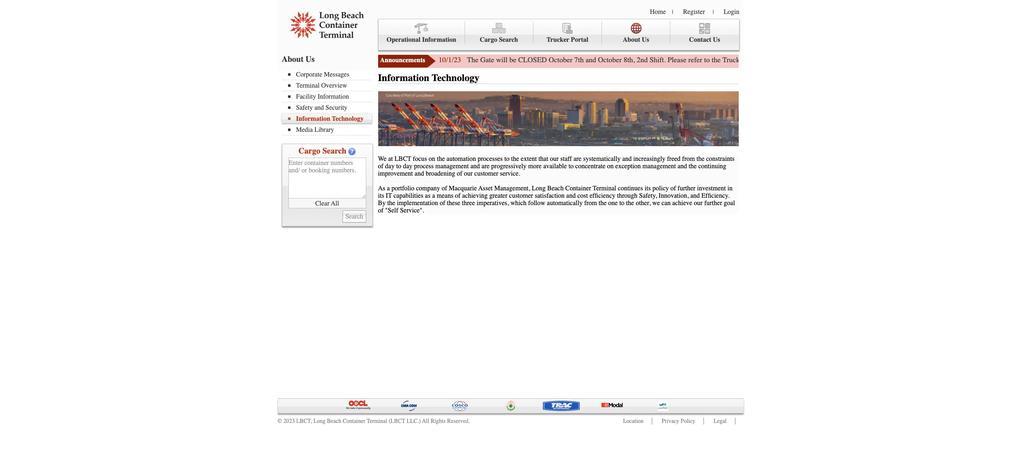 Task type: locate. For each thing, give the bounding box(es) containing it.
2 | from the left
[[713, 9, 714, 16]]

further
[[818, 55, 838, 64], [678, 185, 696, 192], [705, 199, 722, 207]]

1 day from the left
[[385, 163, 395, 170]]

0 horizontal spatial all
[[331, 200, 339, 207]]

container inside as a portfolio company of macquarie asset management, long beach container terminal continues its policy of further investment in its it capabilities as a means of achieving greater customer satisfaction and cost efficiency through safety, innovation, and efficiency​. by the implementation of these three imperatives, which follow automatically from the one to the other, we can achieve our further goal of "self service".​​
[[566, 185, 591, 192]]

reserved.
[[447, 418, 470, 425]]

menu bar containing operational information
[[378, 19, 740, 50]]

1 horizontal spatial customer
[[509, 192, 533, 199]]

long up follow
[[532, 185, 546, 192]]

extent
[[521, 155, 537, 163]]

customer
[[474, 170, 499, 177], [509, 192, 533, 199]]

1 horizontal spatial us
[[642, 36, 649, 43]]

beach right lbct,
[[327, 418, 341, 425]]

to right one
[[620, 199, 625, 207]]

0 vertical spatial menu bar
[[378, 19, 740, 50]]

it
[[386, 192, 392, 199]]

1 vertical spatial search
[[323, 146, 347, 156]]

1 horizontal spatial long
[[532, 185, 546, 192]]

about up corporate
[[282, 55, 304, 64]]

0 vertical spatial cargo search
[[480, 36, 518, 43]]

continuing
[[699, 163, 727, 170]]

(lbct
[[389, 418, 405, 425]]

imperatives,
[[477, 199, 509, 207]]

and right safety
[[315, 104, 324, 111]]

10/1/23
[[439, 55, 461, 64]]

0 horizontal spatial its
[[378, 192, 384, 199]]

about us inside "link"
[[623, 36, 649, 43]]

| right home link
[[672, 9, 674, 16]]

information up media
[[296, 115, 330, 123]]

|
[[672, 9, 674, 16], [713, 9, 714, 16]]

and left efficiency​.
[[691, 192, 700, 199]]

gate right truck on the top right of the page
[[742, 55, 756, 64]]

cost
[[578, 192, 588, 199]]

asset
[[478, 185, 493, 192]]

implementation
[[397, 199, 438, 207]]

management
[[435, 163, 469, 170], [643, 163, 676, 170]]

2 gate from the left
[[742, 55, 756, 64]]

of
[[378, 163, 384, 170], [457, 170, 462, 177], [442, 185, 447, 192], [671, 185, 676, 192], [455, 192, 461, 199], [440, 199, 445, 207], [378, 207, 384, 214]]

information inside 'link'
[[422, 36, 456, 43]]

further up achieve
[[678, 185, 696, 192]]

day left focus
[[403, 163, 413, 170]]

0 horizontal spatial beach
[[327, 418, 341, 425]]

are right staff
[[574, 155, 582, 163]]

technology down security
[[332, 115, 364, 123]]

on
[[429, 155, 435, 163], [607, 163, 614, 170]]

its left it
[[378, 192, 384, 199]]

operational information link
[[379, 21, 465, 44]]

0 horizontal spatial |
[[672, 9, 674, 16]]

1 vertical spatial about
[[282, 55, 304, 64]]

container
[[566, 185, 591, 192], [343, 418, 365, 425]]

privacy
[[662, 418, 680, 425]]

menu bar containing corporate messages
[[282, 70, 376, 136]]

achieve
[[673, 199, 693, 207]]

us up corporate
[[306, 55, 315, 64]]

home link
[[650, 8, 666, 16]]

in
[[728, 185, 733, 192]]

for right details
[[875, 55, 884, 64]]

1 horizontal spatial technology
[[432, 72, 480, 84]]

legal
[[714, 418, 727, 425]]

day left lbct
[[385, 163, 395, 170]]

clear all
[[315, 200, 339, 207]]

0 vertical spatial search
[[499, 36, 518, 43]]

0 horizontal spatial for
[[807, 55, 816, 64]]

about us up corporate
[[282, 55, 315, 64]]

our inside as a portfolio company of macquarie asset management, long beach container terminal continues its policy of further investment in its it capabilities as a means of achieving greater customer satisfaction and cost efficiency through safety, innovation, and efficiency​. by the implementation of these three imperatives, which follow automatically from the one to the other, we can achieve our further goal of "self service".​​
[[694, 199, 703, 207]]

1 horizontal spatial |
[[713, 9, 714, 16]]

us right contact
[[713, 36, 721, 43]]

1 horizontal spatial about us
[[623, 36, 649, 43]]

cargo search up will
[[480, 36, 518, 43]]

will
[[496, 55, 508, 64]]

the left "week."
[[886, 55, 895, 64]]

cargo down media
[[299, 146, 320, 156]]

customer right greater
[[509, 192, 533, 199]]

0 horizontal spatial october
[[549, 55, 573, 64]]

lbct,
[[296, 418, 312, 425]]

1 horizontal spatial cargo
[[480, 36, 497, 43]]

1 vertical spatial our
[[464, 170, 473, 177]]

are up asset
[[482, 163, 490, 170]]

terminal left (lbct
[[367, 418, 387, 425]]

privacy policy
[[662, 418, 696, 425]]

1 horizontal spatial on
[[607, 163, 614, 170]]

2 october from the left
[[598, 55, 622, 64]]

long right lbct,
[[314, 418, 326, 425]]

clear all button
[[288, 199, 366, 209]]

1 horizontal spatial menu bar
[[378, 19, 740, 50]]

0 vertical spatial beach
[[548, 185, 564, 192]]

process
[[414, 163, 434, 170]]

at
[[388, 155, 393, 163]]

2 vertical spatial further
[[705, 199, 722, 207]]

1 horizontal spatial container
[[566, 185, 591, 192]]

safety and security link
[[288, 104, 372, 111]]

1 horizontal spatial october
[[598, 55, 622, 64]]

0 horizontal spatial menu bar
[[282, 70, 376, 136]]

clear
[[315, 200, 330, 207]]

0 vertical spatial all
[[331, 200, 339, 207]]

0 horizontal spatial day
[[385, 163, 395, 170]]

0 vertical spatial about us
[[623, 36, 649, 43]]

its left policy
[[645, 185, 651, 192]]

about us
[[623, 36, 649, 43], [282, 55, 315, 64]]

october left 7th
[[549, 55, 573, 64]]

long inside as a portfolio company of macquarie asset management, long beach container terminal continues its policy of further investment in its it capabilities as a means of achieving greater customer satisfaction and cost efficiency through safety, innovation, and efficiency​. by the implementation of these three imperatives, which follow automatically from the one to the other, we can achieve our further goal of "self service".​​
[[532, 185, 546, 192]]

0 horizontal spatial management
[[435, 163, 469, 170]]

from left one
[[584, 199, 597, 207]]

automatically
[[547, 199, 583, 207]]

satisfaction
[[535, 192, 565, 199]]

1 vertical spatial container
[[343, 418, 365, 425]]

continues
[[618, 185, 643, 192]]

0 horizontal spatial from
[[584, 199, 597, 207]]

0 horizontal spatial our
[[464, 170, 473, 177]]

shift.
[[650, 55, 666, 64]]

0 horizontal spatial on
[[429, 155, 435, 163]]

0 horizontal spatial long
[[314, 418, 326, 425]]

2 vertical spatial our
[[694, 199, 703, 207]]

register link
[[683, 8, 705, 16]]

search up be
[[499, 36, 518, 43]]

policy
[[653, 185, 669, 192]]

us for 'contact us' link
[[713, 36, 721, 43]]

0 horizontal spatial customer
[[474, 170, 499, 177]]

web
[[778, 55, 790, 64]]

macquarie
[[449, 185, 477, 192]]

capabilities
[[394, 192, 424, 199]]

we at lbct focus on the automation processes to the extent that our staff are systematically and increasingly freed from the constraints of day to day process management and are progressively more available to concentrate on exception management and the continuing improvement and broadening of our customer service.
[[378, 155, 735, 177]]

1 vertical spatial beach
[[327, 418, 341, 425]]

0 horizontal spatial gate
[[480, 55, 494, 64]]

0 vertical spatial terminal
[[296, 82, 320, 89]]

of down the automation
[[457, 170, 462, 177]]

1 vertical spatial about us
[[282, 55, 315, 64]]

further left gate
[[818, 55, 838, 64]]

1 horizontal spatial our
[[550, 155, 559, 163]]

about us up 2nd at the top right of the page
[[623, 36, 649, 43]]

1 management from the left
[[435, 163, 469, 170]]

0 vertical spatial customer
[[474, 170, 499, 177]]

1 vertical spatial cargo
[[299, 146, 320, 156]]

our up macquarie
[[464, 170, 473, 177]]

1 horizontal spatial terminal
[[367, 418, 387, 425]]

and
[[586, 55, 596, 64], [315, 104, 324, 111], [622, 155, 632, 163], [471, 163, 480, 170], [678, 163, 687, 170], [415, 170, 424, 177], [566, 192, 576, 199], [691, 192, 700, 199]]

to up 'service.' on the top of page
[[505, 155, 510, 163]]

company
[[416, 185, 440, 192]]

0 vertical spatial further
[[818, 55, 838, 64]]

| left login
[[713, 9, 714, 16]]

1 vertical spatial further
[[678, 185, 696, 192]]

corporate
[[296, 71, 322, 78]]

1 horizontal spatial are
[[574, 155, 582, 163]]

1 vertical spatial technology
[[332, 115, 364, 123]]

None submit
[[343, 211, 366, 223]]

0 horizontal spatial about
[[282, 55, 304, 64]]

follow
[[528, 199, 545, 207]]

of right 'means'
[[455, 192, 461, 199]]

2 horizontal spatial us
[[713, 36, 721, 43]]

contact us link
[[671, 21, 739, 44]]

1 vertical spatial customer
[[509, 192, 533, 199]]

to right the refer
[[704, 55, 710, 64]]

0 vertical spatial about
[[623, 36, 640, 43]]

to
[[704, 55, 710, 64], [505, 155, 510, 163], [396, 163, 401, 170], [569, 163, 574, 170], [620, 199, 625, 207]]

increasingly
[[634, 155, 666, 163]]

corporate messages terminal overview facility information safety and security information technology media library
[[296, 71, 364, 134]]

customer up asset
[[474, 170, 499, 177]]

2 horizontal spatial further
[[818, 55, 838, 64]]

be
[[510, 55, 517, 64]]

1 vertical spatial from
[[584, 199, 597, 207]]

1 vertical spatial terminal
[[593, 185, 616, 192]]

media library link
[[288, 126, 372, 134]]

gate right the
[[480, 55, 494, 64]]

1 horizontal spatial for
[[875, 55, 884, 64]]

on right focus
[[429, 155, 435, 163]]

0 vertical spatial from
[[682, 155, 695, 163]]

10/1/23 the gate will be closed october 7th and october 8th, 2nd shift. please refer to the truck gate hours web page for further gate details for the week.
[[439, 55, 914, 64]]

all
[[331, 200, 339, 207], [422, 418, 429, 425]]

of left these in the left top of the page
[[440, 199, 445, 207]]

processes
[[478, 155, 503, 163]]

information
[[422, 36, 456, 43], [378, 72, 429, 84], [318, 93, 349, 100], [296, 115, 330, 123]]

technology down 10/1/23
[[432, 72, 480, 84]]

0 vertical spatial technology
[[432, 72, 480, 84]]

about up 8th,
[[623, 36, 640, 43]]

1 horizontal spatial cargo search
[[480, 36, 518, 43]]

customer inside as a portfolio company of macquarie asset management, long beach container terminal continues its policy of further investment in its it capabilities as a means of achieving greater customer satisfaction and cost efficiency through safety, innovation, and efficiency​. by the implementation of these three imperatives, which follow automatically from the one to the other, we can achieve our further goal of "self service".​​
[[509, 192, 533, 199]]

0 horizontal spatial terminal
[[296, 82, 320, 89]]

1 horizontal spatial day
[[403, 163, 413, 170]]

us for about us "link" at the right top
[[642, 36, 649, 43]]

1 horizontal spatial its
[[645, 185, 651, 192]]

menu bar
[[378, 19, 740, 50], [282, 70, 376, 136]]

terminal down corporate
[[296, 82, 320, 89]]

1 vertical spatial all
[[422, 418, 429, 425]]

safety,
[[639, 192, 657, 199]]

cargo search link
[[465, 21, 534, 44]]

0 vertical spatial cargo
[[480, 36, 497, 43]]

for right page
[[807, 55, 816, 64]]

october left 8th,
[[598, 55, 622, 64]]

terminal overview link
[[288, 82, 372, 89]]

on left exception at the right top of page
[[607, 163, 614, 170]]

1 horizontal spatial beach
[[548, 185, 564, 192]]

us inside "link"
[[642, 36, 649, 43]]

1 horizontal spatial further
[[705, 199, 722, 207]]

management up policy
[[643, 163, 676, 170]]

2 horizontal spatial terminal
[[593, 185, 616, 192]]

our right that on the top of the page
[[550, 155, 559, 163]]

information up 10/1/23
[[422, 36, 456, 43]]

0 horizontal spatial container
[[343, 418, 365, 425]]

and up asset
[[471, 163, 480, 170]]

0 vertical spatial container
[[566, 185, 591, 192]]

efficiency
[[590, 192, 616, 199]]

2 horizontal spatial our
[[694, 199, 703, 207]]

us up 2nd at the top right of the page
[[642, 36, 649, 43]]

cargo up will
[[480, 36, 497, 43]]

to right at
[[396, 163, 401, 170]]

gate
[[840, 55, 852, 64]]

our right achieve
[[694, 199, 703, 207]]

beach up automatically
[[548, 185, 564, 192]]

terminal inside corporate messages terminal overview facility information safety and security information technology media library
[[296, 82, 320, 89]]

we
[[652, 199, 660, 207]]

customer inside we at lbct focus on the automation processes to the extent that our staff are systematically and increasingly freed from the constraints of day to day process management and are progressively more available to concentrate on exception management and the continuing improvement and broadening of our customer service.
[[474, 170, 499, 177]]

0 vertical spatial long
[[532, 185, 546, 192]]

information technology
[[378, 72, 480, 84]]

0 vertical spatial our
[[550, 155, 559, 163]]

login link
[[724, 8, 740, 16]]

overview
[[321, 82, 347, 89]]

staff
[[561, 155, 572, 163]]

1 horizontal spatial management
[[643, 163, 676, 170]]

three
[[462, 199, 475, 207]]

and down focus
[[415, 170, 424, 177]]

2 management from the left
[[643, 163, 676, 170]]

the left constraints
[[697, 155, 705, 163]]

the left other,
[[626, 199, 634, 207]]

search down media library 'link'
[[323, 146, 347, 156]]

policy
[[681, 418, 696, 425]]

from right freed at the right top of page
[[682, 155, 695, 163]]

0 horizontal spatial technology
[[332, 115, 364, 123]]

one
[[609, 199, 618, 207]]

long
[[532, 185, 546, 192], [314, 418, 326, 425]]

cargo search down the library
[[299, 146, 347, 156]]

1 vertical spatial menu bar
[[282, 70, 376, 136]]

and left cost
[[566, 192, 576, 199]]

1 horizontal spatial from
[[682, 155, 695, 163]]

information down overview at the top left of page
[[318, 93, 349, 100]]

terminal up one
[[593, 185, 616, 192]]

from inside as a portfolio company of macquarie asset management, long beach container terminal continues its policy of further investment in its it capabilities as a means of achieving greater customer satisfaction and cost efficiency through safety, innovation, and efficiency​. by the implementation of these three imperatives, which follow automatically from the one to the other, we can achieve our further goal of "self service".​​
[[584, 199, 597, 207]]

management up macquarie
[[435, 163, 469, 170]]

and right 7th
[[586, 55, 596, 64]]

further down the investment
[[705, 199, 722, 207]]

of left "self
[[378, 207, 384, 214]]

the left one
[[599, 199, 607, 207]]

1 vertical spatial cargo search
[[299, 146, 347, 156]]

all right clear
[[331, 200, 339, 207]]

1 horizontal spatial gate
[[742, 55, 756, 64]]

all right llc.)
[[422, 418, 429, 425]]

1 horizontal spatial about
[[623, 36, 640, 43]]



Task type: describe. For each thing, give the bounding box(es) containing it.
management,
[[495, 185, 530, 192]]

media
[[296, 126, 313, 134]]

and left increasingly
[[622, 155, 632, 163]]

technology inside corporate messages terminal overview facility information safety and security information technology media library
[[332, 115, 364, 123]]

to inside as a portfolio company of macquarie asset management, long beach container terminal continues its policy of further investment in its it capabilities as a means of achieving greater customer satisfaction and cost efficiency through safety, innovation, and efficiency​. by the implementation of these three imperatives, which follow automatically from the one to the other, we can achieve our further goal of "self service".​​
[[620, 199, 625, 207]]

of left at
[[378, 163, 384, 170]]

improvement
[[378, 170, 413, 177]]

as
[[425, 192, 431, 199]]

0 horizontal spatial cargo search
[[299, 146, 347, 156]]

corporate messages link
[[288, 71, 372, 78]]

terminal inside as a portfolio company of macquarie asset management, long beach container terminal continues its policy of further investment in its it capabilities as a means of achieving greater customer satisfaction and cost efficiency through safety, innovation, and efficiency​. by the implementation of these three imperatives, which follow automatically from the one to the other, we can achieve our further goal of "self service".​​
[[593, 185, 616, 192]]

beach inside as a portfolio company of macquarie asset management, long beach container terminal continues its policy of further investment in its it capabilities as a means of achieving greater customer satisfaction and cost efficiency through safety, innovation, and efficiency​. by the implementation of these three imperatives, which follow automatically from the one to the other, we can achieve our further goal of "self service".​​
[[548, 185, 564, 192]]

7th
[[575, 55, 584, 64]]

progressively
[[491, 163, 527, 170]]

truck
[[723, 55, 740, 64]]

the left continuing
[[689, 163, 697, 170]]

safety
[[296, 104, 313, 111]]

about inside "link"
[[623, 36, 640, 43]]

0 horizontal spatial are
[[482, 163, 490, 170]]

closed
[[518, 55, 547, 64]]

other,
[[636, 199, 651, 207]]

trucker portal
[[547, 36, 589, 43]]

©
[[278, 418, 282, 425]]

constraints
[[706, 155, 735, 163]]

week.
[[896, 55, 914, 64]]

location
[[623, 418, 644, 425]]

of right policy
[[671, 185, 676, 192]]

security
[[326, 104, 348, 111]]

the left extent
[[511, 155, 519, 163]]

1 horizontal spatial search
[[499, 36, 518, 43]]

information technology link
[[288, 115, 372, 123]]

innovation,
[[659, 192, 689, 199]]

available
[[543, 163, 567, 170]]

cargo inside menu bar
[[480, 36, 497, 43]]

2 vertical spatial terminal
[[367, 418, 387, 425]]

operational information
[[387, 36, 456, 43]]

and inside corporate messages terminal overview facility information safety and security information technology media library
[[315, 104, 324, 111]]

service.
[[500, 170, 520, 177]]

means
[[437, 192, 454, 199]]

contact
[[689, 36, 712, 43]]

1 for from the left
[[807, 55, 816, 64]]

trucker portal link
[[534, 21, 602, 44]]

efficiency​.
[[702, 192, 730, 199]]

automation
[[447, 155, 476, 163]]

location link
[[623, 418, 644, 425]]

privacy policy link
[[662, 418, 696, 425]]

contact us
[[689, 36, 721, 43]]

rights
[[431, 418, 446, 425]]

home
[[650, 8, 666, 16]]

by
[[378, 199, 386, 207]]

"self
[[385, 207, 398, 214]]

can
[[662, 199, 671, 207]]

service".​​
[[400, 207, 424, 214]]

portal
[[571, 36, 589, 43]]

0 horizontal spatial about us
[[282, 55, 315, 64]]

these
[[447, 199, 460, 207]]

1 october from the left
[[549, 55, 573, 64]]

which
[[511, 199, 527, 207]]

the up broadening
[[437, 155, 445, 163]]

about us link
[[602, 21, 671, 44]]

systematically
[[583, 155, 621, 163]]

greater
[[489, 192, 508, 199]]

we
[[378, 155, 387, 163]]

the
[[467, 55, 479, 64]]

register
[[683, 8, 705, 16]]

information down "announcements"
[[378, 72, 429, 84]]

to right available
[[569, 163, 574, 170]]

1 horizontal spatial all
[[422, 418, 429, 425]]

library
[[315, 126, 334, 134]]

exception
[[616, 163, 641, 170]]

details
[[854, 55, 873, 64]]

from inside we at lbct focus on the automation processes to the extent that our staff are systematically and increasingly freed from the constraints of day to day process management and are progressively more available to concentrate on exception management and the continuing improvement and broadening of our customer service.
[[682, 155, 695, 163]]

0 horizontal spatial cargo
[[299, 146, 320, 156]]

through
[[617, 192, 638, 199]]

2023
[[283, 418, 295, 425]]

more
[[528, 163, 542, 170]]

achieving
[[462, 192, 488, 199]]

Enter container numbers and/ or booking numbers.  text field
[[288, 158, 366, 199]]

the left truck on the top right of the page
[[712, 55, 721, 64]]

1 gate from the left
[[480, 55, 494, 64]]

messages
[[324, 71, 350, 78]]

legal link
[[714, 418, 727, 425]]

portfolio
[[392, 185, 415, 192]]

2nd
[[637, 55, 648, 64]]

1 vertical spatial long
[[314, 418, 326, 425]]

that
[[539, 155, 548, 163]]

1 | from the left
[[672, 9, 674, 16]]

0 horizontal spatial further
[[678, 185, 696, 192]]

please
[[668, 55, 687, 64]]

facility information link
[[288, 93, 372, 100]]

announcements
[[380, 57, 425, 64]]

2 day from the left
[[403, 163, 413, 170]]

operational
[[387, 36, 421, 43]]

investment
[[697, 185, 726, 192]]

of down broadening
[[442, 185, 447, 192]]

login
[[724, 8, 740, 16]]

0 horizontal spatial us
[[306, 55, 315, 64]]

concentrate
[[576, 163, 606, 170]]

0 horizontal spatial search
[[323, 146, 347, 156]]

llc.)
[[407, 418, 421, 425]]

2 for from the left
[[875, 55, 884, 64]]

0 horizontal spatial a
[[387, 185, 390, 192]]

all inside button
[[331, 200, 339, 207]]

and left continuing
[[678, 163, 687, 170]]

the right by
[[387, 199, 395, 207]]

1 horizontal spatial a
[[432, 192, 435, 199]]

hours
[[758, 55, 776, 64]]



Task type: vqa. For each thing, say whether or not it's contained in the screenshot.
second Gate
yes



